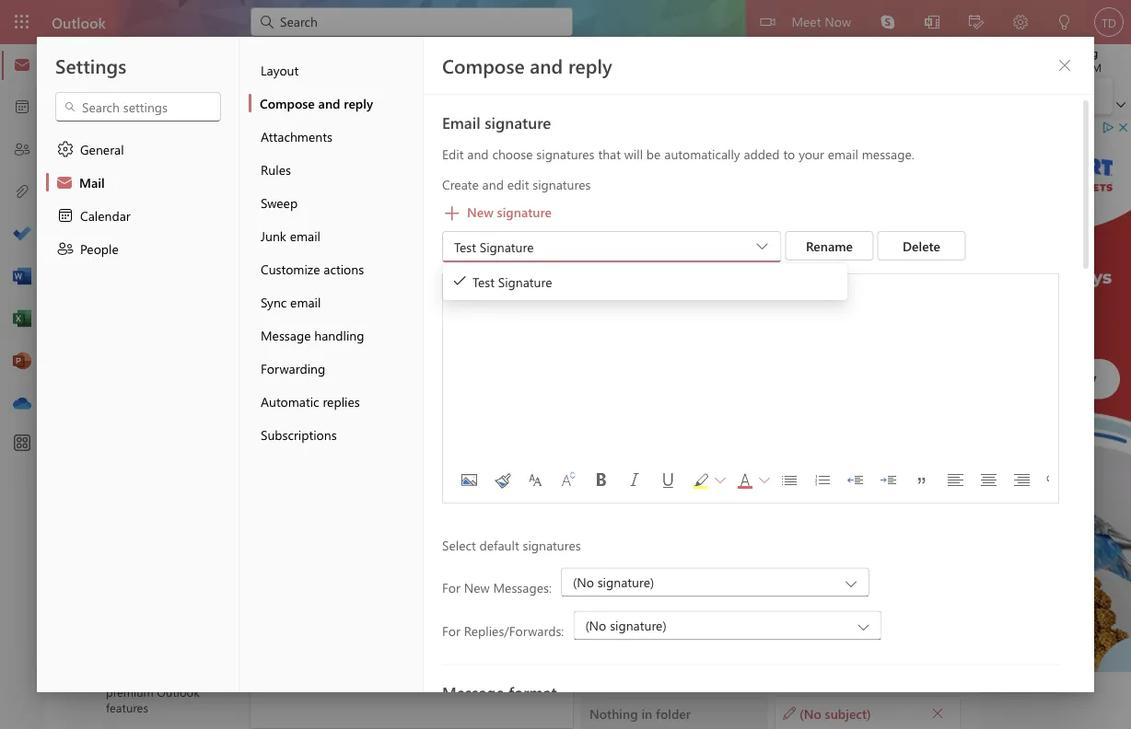 Task type: vqa. For each thing, say whether or not it's contained in the screenshot.
default on the left of the page
yes



Task type: describe. For each thing, give the bounding box(es) containing it.
message for message
[[280, 50, 330, 67]]

formatting options. list box
[[452, 459, 1072, 503]]

email for sync email
[[290, 293, 321, 310]]

Add a subject text field
[[581, 228, 822, 258]]

meeting
[[1056, 45, 1098, 59]]


[[760, 15, 775, 29]]


[[110, 206, 128, 225]]

message.
[[862, 146, 914, 163]]

bullets (⌘+.) image
[[775, 466, 804, 496]]

outlook inside banner
[[52, 12, 106, 32]]

format text button
[[407, 44, 499, 73]]

 button
[[468, 146, 497, 170]]

underline (⌘+u) image
[[653, 466, 682, 496]]

bold (⌘+b) image
[[587, 466, 616, 496]]

font size image
[[554, 466, 583, 496]]

and inside button
[[318, 94, 340, 111]]

0 vertical spatial mike@example.com
[[324, 145, 468, 166]]

document containing settings
[[0, 0, 1131, 729]]

actions
[[324, 260, 364, 277]]

signatures for edit
[[533, 175, 591, 192]]

draw button
[[501, 44, 558, 73]]

message list section
[[251, 122, 680, 729]]

 mike@example.com
[[110, 243, 254, 298]]

new for for
[[464, 579, 490, 596]]

sync email button
[[249, 286, 423, 319]]

Message body, press Alt+F10 to exit text field
[[592, 281, 950, 537]]

general
[[80, 140, 124, 157]]

2 - from the left
[[470, 297, 475, 314]]

1 - from the left
[[433, 297, 438, 314]]

format
[[420, 50, 461, 67]]

increase indent image
[[874, 466, 904, 496]]

looks
[[345, 583, 379, 600]]

mail
[[79, 174, 105, 191]]

$0.00
[[298, 297, 329, 314]]

application containing settings
[[0, 0, 1131, 729]]

am
[[933, 235, 950, 250]]

calendar
[[80, 207, 130, 224]]

will
[[624, 146, 643, 163]]

compose and reply tab panel
[[424, 37, 1094, 729]]

message handling button
[[249, 319, 423, 352]]

features
[[106, 700, 148, 716]]

nothing in folder
[[589, 705, 691, 722]]

premium
[[106, 684, 154, 700]]

email for junk email
[[290, 227, 320, 244]]

 pictures
[[352, 87, 418, 105]]

in for nothing in folder
[[641, 705, 652, 722]]

ad
[[492, 281, 504, 293]]

9:47
[[909, 235, 929, 250]]

12
[[416, 297, 430, 314]]

0 vertical spatial signature
[[485, 111, 551, 133]]

calendar image
[[13, 99, 31, 117]]

options button
[[559, 44, 632, 73]]

junk
[[261, 227, 286, 244]]

 for highlight icon
[[715, 475, 726, 486]]

numbering (⌘+/) image
[[808, 466, 837, 496]]

align left image
[[940, 466, 970, 496]]

quote image
[[907, 466, 937, 496]]

meet
[[792, 12, 821, 29]]

home button
[[92, 44, 154, 73]]

test inside button
[[454, 238, 476, 255]]

format
[[509, 682, 557, 703]]

align center image
[[974, 466, 1003, 496]]

at
[[897, 235, 906, 250]]


[[110, 169, 128, 188]]

email inside the compose and reply tab panel
[[828, 146, 858, 163]]

 for the bottommost  button
[[931, 707, 944, 720]]

draft saved at 9:47 am
[[838, 235, 950, 250]]

mike@example.com inside  mike@example.com
[[135, 281, 254, 298]]

none button containing 
[[443, 232, 781, 262]]

automatic replies
[[261, 393, 360, 410]]

 button for highlight icon
[[714, 466, 727, 496]]

forwarding button
[[249, 352, 423, 385]]


[[475, 152, 490, 167]]

to
[[783, 146, 795, 163]]

and right "edit"
[[467, 146, 489, 163]]

default
[[479, 537, 519, 554]]

select default signatures
[[442, 537, 581, 554]]

(with
[[519, 297, 550, 314]]

format text
[[420, 50, 486, 67]]


[[878, 142, 892, 157]]

word image
[[13, 268, 31, 286]]

for for for new messages:
[[442, 579, 460, 596]]

tab list containing home
[[91, 44, 633, 73]]

meet now
[[792, 12, 851, 29]]

rules button
[[249, 153, 423, 186]]

blue
[[442, 297, 466, 314]]

draw
[[515, 50, 545, 67]]

reply inside tab panel
[[568, 52, 612, 78]]

message button
[[266, 44, 344, 73]]

insert pictures inline image
[[454, 466, 484, 496]]

 view profile
[[430, 192, 519, 210]]


[[55, 173, 74, 192]]

more apps image
[[13, 435, 31, 453]]

favorites
[[111, 131, 171, 150]]


[[63, 51, 82, 70]]

customize actions button
[[249, 252, 423, 286]]

email signature
[[442, 111, 551, 133]]

rename button
[[785, 231, 874, 261]]

message for message handling
[[261, 327, 311, 344]]

be
[[646, 146, 661, 163]]


[[56, 140, 75, 158]]

attachments
[[261, 128, 332, 145]]

your
[[799, 146, 824, 163]]

mike@example.com tree item
[[67, 271, 254, 308]]

create
[[442, 175, 479, 192]]


[[430, 194, 445, 209]]

 (no subject)
[[783, 705, 871, 722]]

mobile
[[310, 279, 350, 296]]

handling
[[314, 327, 364, 344]]

compose inside tab panel
[[442, 52, 525, 78]]


[[352, 87, 370, 105]]

favorites tree
[[67, 116, 254, 344]]

highlight image
[[686, 466, 716, 496]]

delete button
[[877, 231, 966, 261]]

pm
[[1085, 59, 1102, 74]]

 inside favorites tree item
[[86, 133, 100, 148]]

test signature option
[[447, 267, 844, 297]]

options
[[573, 50, 618, 67]]

compose inside button
[[260, 94, 315, 111]]

subscriptions
[[261, 426, 337, 443]]

message format
[[442, 682, 557, 703]]

reading pane main content
[[574, 115, 979, 729]]

outlook link
[[52, 0, 106, 44]]



Task type: locate. For each thing, give the bounding box(es) containing it.
t-mobile
[[298, 279, 350, 296]]

nothing in folder looks empty over here.
[[345, 559, 478, 600]]

 left font color icon
[[715, 475, 726, 486]]

powerpoint image
[[13, 353, 31, 371]]

signature up choose
[[485, 111, 551, 133]]

compose up emoji
[[442, 52, 525, 78]]

1 horizontal spatial 
[[753, 237, 771, 255]]


[[56, 239, 75, 258]]

test up 
[[454, 238, 476, 255]]

1 horizontal spatial  button
[[1050, 51, 1079, 80]]

align right image
[[1007, 466, 1036, 496]]

 right 
[[845, 146, 857, 157]]

text
[[464, 50, 486, 67]]

subject)
[[825, 705, 871, 722]]

0 vertical spatial folder
[[427, 559, 462, 576]]

new for 
[[467, 203, 493, 220]]

reply
[[568, 52, 612, 78], [344, 94, 373, 111]]

document
[[0, 0, 1131, 729]]

1 vertical spatial outlook
[[157, 684, 200, 700]]

font image
[[520, 466, 550, 496]]

1 horizontal spatial compose
[[442, 52, 525, 78]]

nothing for nothing in folder
[[589, 705, 638, 722]]

iphone
[[373, 297, 412, 314]]

t-
[[298, 279, 310, 296]]

here.
[[450, 583, 478, 600]]

2 horizontal spatial 
[[845, 146, 857, 157]]

 for font color icon
[[759, 475, 770, 486]]

signature down 'edit'
[[497, 203, 552, 220]]


[[465, 239, 483, 257]]

meeting 12:00 pm
[[1056, 45, 1102, 74]]

2 for from the top
[[442, 622, 460, 639]]

email inside button
[[290, 293, 321, 310]]

0 vertical spatial compose
[[442, 52, 525, 78]]

 button left "bullets (⌘+.)" image
[[758, 466, 771, 496]]

 button
[[867, 134, 904, 164]]

profile
[[483, 192, 519, 210]]

0 horizontal spatial reply
[[344, 94, 373, 111]]

format painter image
[[487, 466, 517, 496]]

customize
[[261, 260, 320, 277]]

 button
[[1050, 51, 1079, 80], [925, 700, 950, 726]]

 button right subject)
[[925, 700, 950, 726]]

0 vertical spatial signatures
[[536, 146, 595, 163]]

folder for nothing in folder
[[656, 705, 691, 722]]

None button
[[443, 232, 781, 262]]

 filter
[[465, 239, 518, 257]]

 right 
[[86, 133, 100, 148]]

 right subject)
[[931, 707, 944, 720]]

added
[[744, 146, 780, 163]]

 button left font color icon
[[714, 466, 727, 496]]

dialog
[[0, 0, 1131, 729]]

create and edit signatures
[[442, 175, 591, 192]]

signatures left that
[[536, 146, 595, 163]]

1 vertical spatial mike@example.com
[[324, 169, 422, 183]]

files image
[[13, 183, 31, 202]]

0 vertical spatial email
[[828, 146, 858, 163]]

test right 
[[472, 273, 494, 290]]

people
[[80, 240, 119, 257]]

1 vertical spatial signature
[[497, 203, 552, 220]]

for down select at bottom
[[442, 579, 460, 596]]

1 vertical spatial new
[[464, 579, 490, 596]]

test inside option
[[472, 273, 494, 290]]

0 horizontal spatial outlook
[[52, 12, 106, 32]]

1 horizontal spatial outlook
[[157, 684, 200, 700]]

font color image
[[730, 466, 760, 496]]

new right over on the left bottom of page
[[464, 579, 490, 596]]

and
[[530, 52, 563, 78], [318, 94, 340, 111], [467, 146, 489, 163], [482, 175, 504, 192]]

signature up the (with
[[498, 273, 552, 290]]

new inside  new signature
[[467, 203, 493, 220]]

0 horizontal spatial in
[[413, 559, 424, 576]]

that
[[598, 146, 621, 163]]

0 vertical spatial new
[[467, 203, 493, 220]]

people image
[[13, 141, 31, 159]]

12:00
[[1056, 59, 1082, 74]]

payments)
[[622, 297, 680, 314]]

signatures right 'edit'
[[533, 175, 591, 192]]

 
[[827, 142, 857, 157]]

nothing in folder button
[[581, 696, 767, 729]]

1 horizontal spatial 
[[1057, 58, 1072, 73]]

edit
[[507, 175, 529, 192]]

dialog containing settings
[[0, 0, 1131, 729]]

automatic replies button
[[249, 385, 423, 418]]

nothing inside nothing in folder looks empty over here.
[[361, 559, 409, 576]]

include group
[[56, 77, 583, 114]]


[[86, 133, 100, 148], [845, 146, 857, 157], [753, 237, 771, 255]]

test signature
[[454, 238, 534, 255]]

folder inside nothing in folder looks empty over here.
[[427, 559, 462, 576]]

1 for from the top
[[442, 579, 460, 596]]

for for for replies/forwards:
[[442, 622, 460, 639]]

signatures up "messages:"
[[523, 537, 581, 554]]

 calendar
[[56, 206, 130, 225]]

0 horizontal spatial -
[[433, 297, 438, 314]]

decrease indent image
[[841, 466, 870, 496]]

1 horizontal spatial reply
[[568, 52, 612, 78]]

replies/forwards:
[[464, 622, 564, 639]]

edit and choose signatures that will be automatically added to your email message.
[[442, 146, 914, 163]]

2 vertical spatial signatures
[[523, 537, 581, 554]]

outlook up 
[[52, 12, 106, 32]]

1 vertical spatial folder
[[656, 705, 691, 722]]

left-rail-appbar navigation
[[4, 44, 41, 426]]

italic (⌘+i) image
[[620, 466, 649, 496]]

 button
[[54, 45, 91, 76]]

 button for font color icon
[[758, 466, 771, 496]]

message inside message button
[[280, 50, 330, 67]]

message handling
[[261, 327, 364, 344]]

0 vertical spatial message
[[280, 50, 330, 67]]

0 horizontal spatial 
[[931, 707, 944, 720]]

1 horizontal spatial folder
[[656, 705, 691, 722]]

test inside text box
[[592, 454, 625, 472]]

2 vertical spatial message
[[442, 682, 504, 703]]

sync
[[261, 293, 287, 310]]

signature down  new signature
[[480, 238, 534, 255]]

 left pm
[[1057, 58, 1072, 73]]

and left 
[[318, 94, 340, 111]]

layout
[[261, 61, 299, 78]]

0 vertical spatial nothing
[[361, 559, 409, 576]]

settings
[[55, 52, 126, 78]]

1 vertical spatial signature
[[498, 273, 552, 290]]

0 vertical spatial  button
[[1050, 51, 1079, 80]]

- right 12
[[433, 297, 438, 314]]

reply down outlook banner
[[568, 52, 612, 78]]

signatures for choose
[[536, 146, 595, 163]]

settings heading
[[55, 52, 126, 78]]

message
[[280, 50, 330, 67], [261, 327, 311, 344], [442, 682, 504, 703]]

test
[[454, 238, 476, 255], [472, 273, 494, 290], [452, 284, 485, 302], [592, 454, 625, 472]]

1 horizontal spatial nothing
[[589, 705, 638, 722]]

1 horizontal spatial compose and reply
[[442, 52, 612, 78]]

tree
[[67, 381, 216, 729]]

insert link (⌘+k) image
[[1040, 466, 1069, 496]]

nothing
[[361, 559, 409, 576], [589, 705, 638, 722]]

delete
[[903, 237, 940, 254]]

test right font size image
[[592, 454, 625, 472]]

message left format
[[442, 682, 504, 703]]

(no
[[799, 705, 821, 722]]

1 vertical spatial 
[[931, 707, 944, 720]]

1 horizontal spatial in
[[641, 705, 652, 722]]

monthly
[[571, 297, 618, 314]]

forwarding
[[261, 360, 325, 377]]

1  button from the left
[[714, 466, 727, 496]]

folder inside button
[[656, 705, 691, 722]]

nothing inside button
[[589, 705, 638, 722]]


[[827, 142, 842, 157]]

- right blue
[[470, 297, 475, 314]]

0 vertical spatial outlook
[[52, 12, 106, 32]]

2 vertical spatial mike@example.com
[[135, 281, 254, 298]]

messages:
[[493, 579, 552, 596]]

Signature text field
[[443, 274, 1058, 459]]

signature inside option
[[498, 273, 552, 290]]

outlook banner
[[0, 0, 1131, 44]]

compose and reply heading
[[442, 52, 612, 78]]

in for nothing in folder looks empty over here.
[[413, 559, 424, 576]]

 inside the reading pane "main content"
[[931, 707, 944, 720]]

0 horizontal spatial 
[[439, 87, 457, 105]]

0 horizontal spatial compose
[[260, 94, 315, 111]]

premium outlook features button
[[67, 642, 250, 729]]

saved
[[866, 235, 894, 250]]

 for the rightmost  button
[[1057, 58, 1072, 73]]

 emoji
[[439, 87, 492, 105]]

Search settings search field
[[76, 98, 202, 116]]

 inside the compose and reply tab panel
[[1057, 58, 1072, 73]]

 left "bullets (⌘+.)" image
[[759, 475, 770, 486]]

and down outlook banner
[[530, 52, 563, 78]]

0 horizontal spatial compose and reply
[[260, 94, 373, 111]]

mike@example.com image
[[269, 145, 313, 189]]

compose and reply down "layout" button
[[260, 94, 373, 111]]

help
[[224, 50, 251, 67]]

premium outlook features
[[106, 684, 200, 716]]

1 vertical spatial email
[[290, 227, 320, 244]]

1 vertical spatial signatures
[[533, 175, 591, 192]]

settings tab list
[[37, 37, 239, 693]]

email inside button
[[290, 227, 320, 244]]

message for message format
[[442, 682, 504, 703]]

2 vertical spatial email
[[290, 293, 321, 310]]

email signature element
[[442, 146, 1072, 641]]

test left ad at the left of page
[[452, 284, 485, 302]]


[[443, 204, 461, 222]]


[[783, 707, 796, 720]]

1 vertical spatial  button
[[925, 700, 950, 726]]

 test signature
[[452, 273, 552, 290]]

0 vertical spatial 
[[1057, 58, 1072, 73]]

subscriptions button
[[249, 418, 423, 451]]

automatically
[[664, 146, 740, 163]]

select
[[442, 537, 476, 554]]

compose and reply inside button
[[260, 94, 373, 111]]

and left 'edit'
[[482, 175, 504, 192]]

layout button
[[249, 53, 423, 87]]

signature inside  new signature
[[497, 203, 552, 220]]

view
[[452, 192, 479, 210]]

0 horizontal spatial  button
[[925, 700, 950, 726]]

junk email button
[[249, 219, 423, 252]]

rules
[[261, 161, 291, 178]]

emoji
[[461, 87, 492, 104]]

pictures
[[374, 87, 418, 104]]

outlook
[[52, 12, 106, 32], [157, 684, 200, 700]]

compose down layout
[[260, 94, 315, 111]]

outlook right premium
[[157, 684, 200, 700]]

onedrive image
[[13, 395, 31, 414]]

outlook inside premium outlook features
[[157, 684, 200, 700]]

compose
[[442, 52, 525, 78], [260, 94, 315, 111]]

1 vertical spatial in
[[641, 705, 652, 722]]

$0.00 apple iphone 12 - blue - 128gb (with 24 monthly payments)
[[298, 297, 680, 314]]

0 horizontal spatial  button
[[714, 466, 727, 496]]

1 vertical spatial message
[[261, 327, 311, 344]]

 left rename
[[753, 237, 771, 255]]

1 vertical spatial reply
[[344, 94, 373, 111]]

1 horizontal spatial  button
[[758, 466, 771, 496]]

t mobile image
[[259, 282, 289, 311]]

24
[[553, 297, 567, 314]]

mike@example.com left t at the top of page
[[135, 281, 254, 298]]

2 horizontal spatial 
[[759, 475, 770, 486]]

1 vertical spatial for
[[442, 622, 460, 639]]

0 vertical spatial signature
[[480, 238, 534, 255]]

 button
[[714, 466, 727, 496], [758, 466, 771, 496]]

apple
[[336, 297, 369, 314]]

mike@example.com up the "sweep" button
[[324, 169, 422, 183]]

folder for nothing in folder looks empty over here.
[[427, 559, 462, 576]]

2  button from the left
[[758, 466, 771, 496]]

compose and reply inside tab panel
[[442, 52, 612, 78]]

compose and reply down outlook banner
[[442, 52, 612, 78]]

signature inside button
[[480, 238, 534, 255]]

1 vertical spatial compose
[[260, 94, 315, 111]]

message inside the compose and reply tab panel
[[442, 682, 504, 703]]

sync email
[[261, 293, 321, 310]]

 left emoji
[[439, 87, 457, 105]]

nothing for nothing in folder looks empty over here.
[[361, 559, 409, 576]]

 inside email signature element
[[753, 237, 771, 255]]

0 vertical spatial compose and reply
[[442, 52, 612, 78]]

0 vertical spatial reply
[[568, 52, 612, 78]]

 button left pm
[[1050, 51, 1079, 80]]

message down sync email
[[261, 327, 311, 344]]

reply inside button
[[344, 94, 373, 111]]

folder
[[427, 559, 462, 576], [656, 705, 691, 722]]

to do image
[[13, 226, 31, 244]]

new right 
[[467, 203, 493, 220]]

message up include group
[[280, 50, 330, 67]]

0 vertical spatial in
[[413, 559, 424, 576]]

for new messages:
[[442, 579, 552, 596]]

excel image
[[13, 310, 31, 329]]

choose
[[492, 146, 533, 163]]

reply left the pictures
[[344, 94, 373, 111]]

tab list
[[91, 44, 633, 73]]

application
[[0, 0, 1131, 729]]

favorites tree item
[[67, 123, 216, 160]]

1 horizontal spatial 
[[715, 475, 726, 486]]

mike@example.com down the pictures
[[324, 145, 468, 166]]

results
[[298, 237, 346, 257]]

1 horizontal spatial -
[[470, 297, 475, 314]]

mail image
[[13, 56, 31, 75]]

1 vertical spatial compose and reply
[[260, 94, 373, 111]]

0 horizontal spatial nothing
[[361, 559, 409, 576]]

mike@example.com  mike@example.com
[[324, 145, 490, 183]]

0 vertical spatial for
[[442, 579, 460, 596]]

test inside signature "text field"
[[452, 284, 485, 302]]

now
[[825, 12, 851, 29]]


[[1057, 58, 1072, 73], [931, 707, 944, 720]]

for down here.
[[442, 622, 460, 639]]


[[56, 206, 75, 225]]

0 horizontal spatial 
[[86, 133, 100, 148]]

in inside nothing in folder looks empty over here.
[[413, 559, 424, 576]]

0 horizontal spatial folder
[[427, 559, 462, 576]]

in inside nothing in folder button
[[641, 705, 652, 722]]

 inside  
[[845, 146, 857, 157]]

1 vertical spatial nothing
[[589, 705, 638, 722]]

message inside message handling button
[[261, 327, 311, 344]]

compose and reply button
[[249, 87, 423, 120]]

 inside include group
[[439, 87, 457, 105]]



